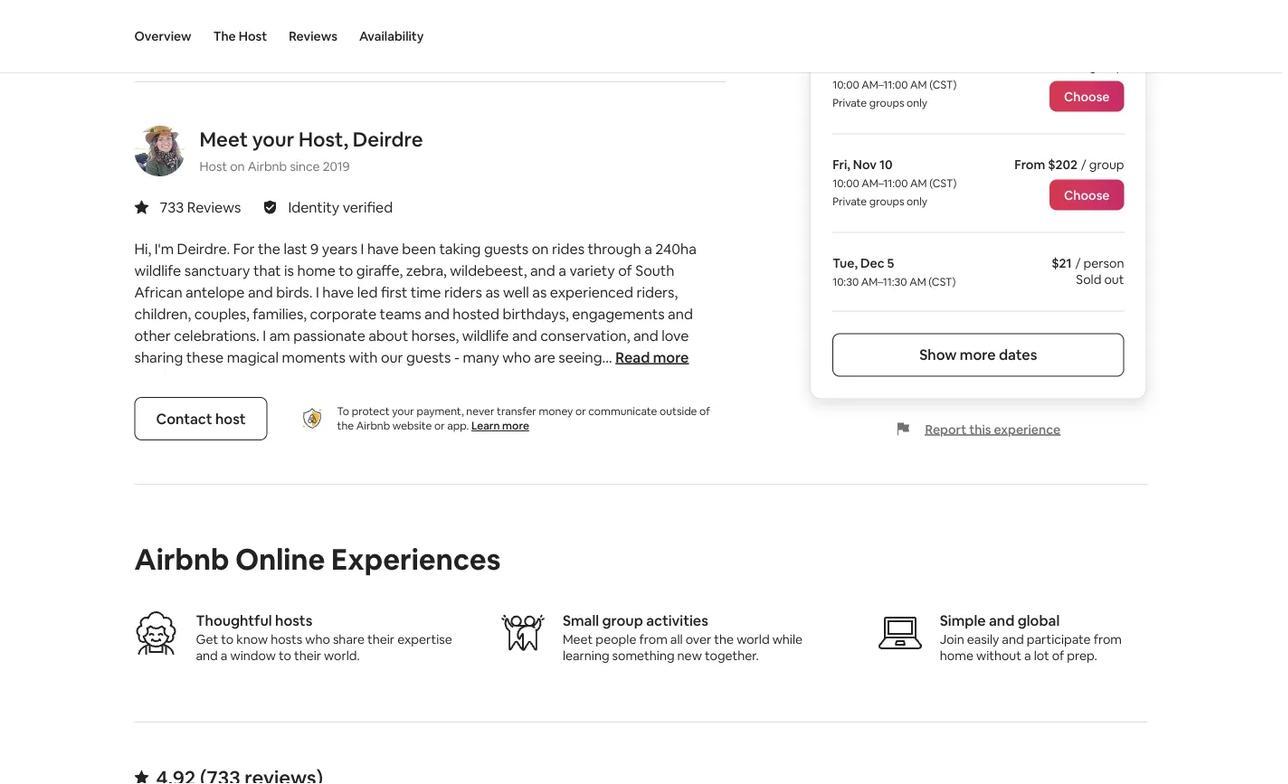 Task type: locate. For each thing, give the bounding box(es) containing it.
choose for 8
[[1064, 89, 1110, 105]]

show more dates
[[920, 346, 1037, 365]]

1 vertical spatial of
[[700, 405, 710, 419]]

who inside thoughtful hosts get to know hosts who share their expertise and a window to their world.
[[305, 632, 330, 648]]

group for 10
[[1089, 157, 1124, 173]]

1 horizontal spatial airbnb
[[248, 159, 287, 175]]

am–11:00
[[862, 78, 908, 92], [862, 176, 908, 190]]

a down rides
[[559, 261, 566, 280]]

1 horizontal spatial of
[[700, 405, 710, 419]]

1 from $202 / group from the top
[[1015, 58, 1124, 74]]

read
[[616, 348, 650, 367]]

learn more
[[471, 419, 529, 433]]

been
[[402, 240, 436, 258]]

african
[[134, 283, 182, 302]]

nov left "10"
[[853, 157, 877, 173]]

(cst) inside wed, nov 8 10:00 am–11:00 am (cst) private groups only
[[930, 78, 957, 92]]

or right money
[[576, 405, 586, 419]]

0 vertical spatial choose
[[1064, 89, 1110, 105]]

groups down 8
[[869, 96, 904, 110]]

from
[[639, 632, 668, 648], [1094, 632, 1122, 648]]

outside
[[660, 405, 697, 419]]

from $202 / group for 8
[[1015, 58, 1124, 74]]

simple and global join easily and participate from home without a lot of prep.
[[940, 612, 1122, 665]]

only inside wed, nov 8 10:00 am–11:00 am (cst) private groups only
[[907, 96, 928, 110]]

the inside hi, i'm deirdre. for the last 9 years i have been taking guests on rides through a 240ha wildlife sanctuary that is home to giraffe, zebra, wildebeest, and a variety of south african antelope and birds. i have led first time riders as well as experienced riders, children, couples, families, corporate teams and hosted birthdays, engagements and other celebrations. i am passionate about horses, wildlife and conservation, and love sharing these magical moments with our guests - many who are seeing…
[[258, 240, 280, 258]]

0 vertical spatial the
[[258, 240, 280, 258]]

0 vertical spatial who
[[502, 348, 531, 367]]

am inside wed, nov 8 10:00 am–11:00 am (cst) private groups only
[[910, 78, 927, 92]]

private for wed,
[[833, 96, 867, 110]]

2 choose from the top
[[1064, 187, 1110, 204]]

are
[[534, 348, 555, 367]]

1 vertical spatial who
[[305, 632, 330, 648]]

2 horizontal spatial to
[[339, 261, 353, 280]]

the up that
[[258, 240, 280, 258]]

am–11:00 down 8
[[862, 78, 908, 92]]

reviews
[[289, 28, 337, 44], [187, 198, 241, 217]]

show more dates link
[[833, 334, 1124, 377]]

1 vertical spatial (cst)
[[930, 176, 957, 190]]

0 vertical spatial have
[[367, 240, 399, 258]]

wed, nov 8 10:00 am–11:00 am (cst) private groups only
[[833, 58, 957, 110]]

am–11:00 inside fri, nov 10 10:00 am–11:00 am (cst) private groups only
[[862, 176, 908, 190]]

2 $202 from the top
[[1048, 157, 1078, 173]]

i right birds.
[[316, 283, 319, 302]]

teams
[[380, 305, 421, 323]]

have up giraffe,
[[367, 240, 399, 258]]

2 horizontal spatial more
[[960, 346, 996, 365]]

10:00 down 'fri,'
[[833, 176, 859, 190]]

easily
[[967, 632, 999, 648]]

meet
[[200, 127, 248, 152], [563, 632, 593, 648]]

1 vertical spatial am
[[910, 176, 927, 190]]

passionate
[[293, 327, 365, 345]]

from $202 / group for 10
[[1015, 157, 1124, 173]]

availability button
[[359, 0, 424, 72]]

led
[[357, 283, 378, 302]]

the host button
[[213, 0, 267, 72]]

contact host
[[156, 410, 246, 428]]

0 vertical spatial nov
[[866, 58, 890, 74]]

your up 'since'
[[252, 127, 294, 152]]

10:00 inside fri, nov 10 10:00 am–11:00 am (cst) private groups only
[[833, 176, 859, 190]]

2 groups from the top
[[869, 195, 904, 209]]

1 from from the left
[[639, 632, 668, 648]]

host up 733 reviews
[[200, 159, 227, 175]]

0 vertical spatial on
[[230, 159, 245, 175]]

hosts right know
[[271, 632, 302, 648]]

0 vertical spatial /
[[1081, 58, 1087, 74]]

0 horizontal spatial host
[[200, 159, 227, 175]]

0 vertical spatial am
[[910, 78, 927, 92]]

1 vertical spatial group
[[1089, 157, 1124, 173]]

wildlife
[[134, 261, 181, 280], [462, 327, 509, 345]]

(cst) for wed, nov 8
[[930, 78, 957, 92]]

on inside hi, i'm deirdre. for the last 9 years i have been taking guests on rides through a 240ha wildlife sanctuary that is home to giraffe, zebra, wildebeest, and a variety of south african antelope and birds. i have led first time riders as well as experienced riders, children, couples, families, corporate teams and hosted birthdays, engagements and other celebrations. i am passionate about horses, wildlife and conservation, and love sharing these magical moments with our guests - many who are seeing…
[[532, 240, 549, 258]]

host,
[[299, 127, 349, 152]]

1 as from the left
[[485, 283, 500, 302]]

these
[[186, 348, 224, 367]]

1 horizontal spatial to
[[279, 648, 291, 665]]

our
[[381, 348, 403, 367]]

2 from from the top
[[1015, 157, 1045, 173]]

home inside simple and global join easily and participate from home without a lot of prep.
[[940, 648, 974, 665]]

and down "thoughtful"
[[196, 648, 218, 665]]

733 reviews
[[160, 198, 241, 217]]

0 vertical spatial 10:00
[[833, 78, 859, 92]]

1 vertical spatial reviews
[[187, 198, 241, 217]]

choose
[[1064, 89, 1110, 105], [1064, 187, 1110, 204]]

airbnb down protect
[[356, 419, 390, 433]]

2 as from the left
[[532, 283, 547, 302]]

am–11:00 down "10"
[[862, 176, 908, 190]]

reviews right the host
[[289, 28, 337, 44]]

1 horizontal spatial reviews
[[289, 28, 337, 44]]

0 horizontal spatial your
[[252, 127, 294, 152]]

i left am
[[263, 327, 266, 345]]

to right window
[[279, 648, 291, 665]]

i
[[361, 240, 364, 258], [316, 283, 319, 302], [263, 327, 266, 345]]

0 vertical spatial guests
[[484, 240, 529, 258]]

and down 'birthdays,'
[[512, 327, 537, 345]]

10:30
[[833, 275, 859, 289]]

person
[[1084, 255, 1124, 271]]

am–11:00 inside wed, nov 8 10:00 am–11:00 am (cst) private groups only
[[862, 78, 908, 92]]

1 vertical spatial /
[[1081, 157, 1087, 173]]

2 private from the top
[[833, 195, 867, 209]]

nov inside fri, nov 10 10:00 am–11:00 am (cst) private groups only
[[853, 157, 877, 173]]

on up 733 reviews
[[230, 159, 245, 175]]

the down to
[[337, 419, 354, 433]]

(cst) inside fri, nov 10 10:00 am–11:00 am (cst) private groups only
[[930, 176, 957, 190]]

0 vertical spatial home
[[297, 261, 336, 280]]

1 horizontal spatial more
[[653, 348, 689, 367]]

2 only from the top
[[907, 195, 928, 209]]

more inside button
[[653, 348, 689, 367]]

0 vertical spatial group
[[1089, 58, 1124, 74]]

0 horizontal spatial as
[[485, 283, 500, 302]]

your inside meet your host, deirdre host on airbnb since 2019
[[252, 127, 294, 152]]

1 horizontal spatial as
[[532, 283, 547, 302]]

1 from from the top
[[1015, 58, 1045, 74]]

1 choose from the top
[[1064, 89, 1110, 105]]

more
[[960, 346, 996, 365], [653, 348, 689, 367], [502, 419, 529, 433]]

only inside fri, nov 10 10:00 am–11:00 am (cst) private groups only
[[907, 195, 928, 209]]

of down through
[[618, 261, 632, 280]]

the right over
[[714, 632, 734, 648]]

meet up 733 reviews
[[200, 127, 248, 152]]

to right get
[[221, 632, 234, 648]]

your up website
[[392, 405, 414, 419]]

a up 'south'
[[644, 240, 652, 258]]

seeing…
[[559, 348, 612, 367]]

time
[[411, 283, 441, 302]]

hi, i'm deirdre. for the last 9 years i have been taking guests on rides through a 240ha wildlife sanctuary that is home to giraffe, zebra, wildebeest, and a variety of south african antelope and birds. i have led first time riders as well as experienced riders, children, couples, families, corporate teams and hosted birthdays, engagements and other celebrations. i am passionate about horses, wildlife and conservation, and love sharing these magical moments with our guests - many who are seeing…
[[134, 240, 697, 367]]

meet your host, deirdre host on airbnb since 2019
[[200, 127, 423, 175]]

who left are
[[502, 348, 531, 367]]

2 am–11:00 from the top
[[862, 176, 908, 190]]

/ for 10
[[1081, 157, 1087, 173]]

1 vertical spatial hosts
[[271, 632, 302, 648]]

0 horizontal spatial guests
[[406, 348, 451, 367]]

0 horizontal spatial airbnb
[[134, 541, 229, 579]]

website
[[393, 419, 432, 433]]

i'm
[[154, 240, 174, 258]]

9
[[310, 240, 319, 258]]

about
[[369, 327, 408, 345]]

only up fri, nov 10 10:00 am–11:00 am (cst) private groups only
[[907, 96, 928, 110]]

1 $202 from the top
[[1048, 58, 1078, 74]]

0 horizontal spatial home
[[297, 261, 336, 280]]

your
[[252, 127, 294, 152], [392, 405, 414, 419]]

and down rides
[[530, 261, 555, 280]]

meet inside small group activities meet people from all over the world while learning something new together.
[[563, 632, 593, 648]]

groups for 10
[[869, 195, 904, 209]]

is
[[284, 261, 294, 280]]

rides
[[552, 240, 585, 258]]

1 vertical spatial wildlife
[[462, 327, 509, 345]]

overview
[[134, 28, 192, 44]]

0 horizontal spatial of
[[618, 261, 632, 280]]

airbnb left 'since'
[[248, 159, 287, 175]]

airbnb up "thoughtful"
[[134, 541, 229, 579]]

a inside thoughtful hosts get to know hosts who share their expertise and a window to their world.
[[221, 648, 228, 665]]

couples,
[[194, 305, 250, 323]]

$202 for 10
[[1048, 157, 1078, 173]]

2 vertical spatial /
[[1075, 255, 1081, 271]]

2 from from the left
[[1094, 632, 1122, 648]]

1 am–11:00 from the top
[[862, 78, 908, 92]]

as up 'birthdays,'
[[532, 283, 547, 302]]

from inside small group activities meet people from all over the world while learning something new together.
[[639, 632, 668, 648]]

0 vertical spatial wildlife
[[134, 261, 181, 280]]

0 horizontal spatial i
[[263, 327, 266, 345]]

window
[[230, 648, 276, 665]]

0 vertical spatial hosts
[[275, 612, 312, 630]]

0 horizontal spatial reviews
[[187, 198, 241, 217]]

0 vertical spatial of
[[618, 261, 632, 280]]

1 horizontal spatial who
[[502, 348, 531, 367]]

antelope
[[186, 283, 245, 302]]

0 vertical spatial from $202 / group
[[1015, 58, 1124, 74]]

wildlife up african
[[134, 261, 181, 280]]

dates
[[999, 346, 1037, 365]]

airbnb inside meet your host, deirdre host on airbnb since 2019
[[248, 159, 287, 175]]

2 choose link from the top
[[1050, 180, 1124, 211]]

1 vertical spatial your
[[392, 405, 414, 419]]

on
[[230, 159, 245, 175], [532, 240, 549, 258]]

group for 8
[[1089, 58, 1124, 74]]

a
[[644, 240, 652, 258], [559, 261, 566, 280], [221, 648, 228, 665], [1024, 648, 1031, 665]]

or down payment,
[[434, 419, 445, 433]]

host inside meet your host, deirdre host on airbnb since 2019
[[200, 159, 227, 175]]

0 horizontal spatial the
[[258, 240, 280, 258]]

2 vertical spatial airbnb
[[134, 541, 229, 579]]

choose for 10
[[1064, 187, 1110, 204]]

1 horizontal spatial your
[[392, 405, 414, 419]]

home down simple
[[940, 648, 974, 665]]

who left share
[[305, 632, 330, 648]]

love
[[662, 327, 689, 345]]

0 vertical spatial i
[[361, 240, 364, 258]]

0 vertical spatial airbnb
[[248, 159, 287, 175]]

and up 'horses,'
[[424, 305, 450, 323]]

private inside wed, nov 8 10:00 am–11:00 am (cst) private groups only
[[833, 96, 867, 110]]

1 horizontal spatial i
[[316, 283, 319, 302]]

0 vertical spatial meet
[[200, 127, 248, 152]]

only for fri, nov 10
[[907, 195, 928, 209]]

1 horizontal spatial or
[[576, 405, 586, 419]]

a right get
[[221, 648, 228, 665]]

reviews right 733
[[187, 198, 241, 217]]

groups inside wed, nov 8 10:00 am–11:00 am (cst) private groups only
[[869, 96, 904, 110]]

nov left 8
[[866, 58, 890, 74]]

0 horizontal spatial who
[[305, 632, 330, 648]]

groups down "10"
[[869, 195, 904, 209]]

airbnb inside to protect your payment, never transfer money or communicate outside of the airbnb website or app.
[[356, 419, 390, 433]]

this
[[969, 422, 991, 438]]

8
[[893, 58, 900, 74]]

2 vertical spatial group
[[602, 612, 643, 630]]

10:00
[[833, 78, 859, 92], [833, 176, 859, 190]]

hosts up their world.
[[275, 612, 312, 630]]

1 vertical spatial choose link
[[1050, 180, 1124, 211]]

as down wildebeest,
[[485, 283, 500, 302]]

home inside hi, i'm deirdre. for the last 9 years i have been taking guests on rides through a 240ha wildlife sanctuary that is home to giraffe, zebra, wildebeest, and a variety of south african antelope and birds. i have led first time riders as well as experienced riders, children, couples, families, corporate teams and hosted birthdays, engagements and other celebrations. i am passionate about horses, wildlife and conservation, and love sharing these magical moments with our guests - many who are seeing…
[[297, 261, 336, 280]]

lot
[[1034, 648, 1049, 665]]

a left lot
[[1024, 648, 1031, 665]]

(cst) for fri, nov 10
[[930, 176, 957, 190]]

learn more about the host, deirdre. image
[[134, 126, 185, 177], [134, 126, 185, 177]]

have up corporate
[[322, 283, 354, 302]]

2 from $202 / group from the top
[[1015, 157, 1124, 173]]

0 horizontal spatial have
[[322, 283, 354, 302]]

magical
[[227, 348, 279, 367]]

0 vertical spatial only
[[907, 96, 928, 110]]

1 vertical spatial from $202 / group
[[1015, 157, 1124, 173]]

have
[[367, 240, 399, 258], [322, 283, 354, 302]]

1 vertical spatial am–11:00
[[862, 176, 908, 190]]

0 vertical spatial groups
[[869, 96, 904, 110]]

1 horizontal spatial on
[[532, 240, 549, 258]]

sanctuary
[[184, 261, 250, 280]]

1 choose link from the top
[[1050, 81, 1124, 112]]

1 vertical spatial host
[[200, 159, 227, 175]]

1 vertical spatial or
[[434, 419, 445, 433]]

1 only from the top
[[907, 96, 928, 110]]

meet down small
[[563, 632, 593, 648]]

1 vertical spatial nov
[[853, 157, 877, 173]]

1 groups from the top
[[869, 96, 904, 110]]

out
[[1104, 271, 1124, 288]]

giraffe,
[[356, 261, 403, 280]]

the inside to protect your payment, never transfer money or communicate outside of the airbnb website or app.
[[337, 419, 354, 433]]

1 vertical spatial choose
[[1064, 187, 1110, 204]]

choose link for 8
[[1050, 81, 1124, 112]]

1 vertical spatial meet
[[563, 632, 593, 648]]

1 vertical spatial from
[[1015, 157, 1045, 173]]

people
[[596, 632, 637, 648]]

2 vertical spatial am
[[910, 275, 926, 289]]

new together.
[[677, 648, 759, 665]]

1 vertical spatial private
[[833, 195, 867, 209]]

1 horizontal spatial the
[[337, 419, 354, 433]]

10:00 for wed,
[[833, 78, 859, 92]]

more right show at the top of the page
[[960, 346, 996, 365]]

1 vertical spatial on
[[532, 240, 549, 258]]

private down wed,
[[833, 96, 867, 110]]

airbnb
[[248, 159, 287, 175], [356, 419, 390, 433], [134, 541, 229, 579]]

10:00 down wed,
[[833, 78, 859, 92]]

guests up wildebeest,
[[484, 240, 529, 258]]

wildlife up many
[[462, 327, 509, 345]]

only up tue, dec 5 10:30 am–11:30 am (cst)
[[907, 195, 928, 209]]

0 vertical spatial host
[[239, 28, 267, 44]]

0 vertical spatial your
[[252, 127, 294, 152]]

home down 9
[[297, 261, 336, 280]]

am inside fri, nov 10 10:00 am–11:00 am (cst) private groups only
[[910, 176, 927, 190]]

1 vertical spatial home
[[940, 648, 974, 665]]

0 horizontal spatial on
[[230, 159, 245, 175]]

am
[[910, 78, 927, 92], [910, 176, 927, 190], [910, 275, 926, 289]]

2 10:00 from the top
[[833, 176, 859, 190]]

private inside fri, nov 10 10:00 am–11:00 am (cst) private groups only
[[833, 195, 867, 209]]

reviews button
[[289, 0, 337, 72]]

0 vertical spatial private
[[833, 96, 867, 110]]

south
[[635, 261, 675, 280]]

small group activities meet people from all over the world while learning something new together.
[[563, 612, 803, 665]]

host right the
[[239, 28, 267, 44]]

experienced
[[550, 283, 633, 302]]

choose link for 10
[[1050, 180, 1124, 211]]

of inside to protect your payment, never transfer money or communicate outside of the airbnb website or app.
[[700, 405, 710, 419]]

group
[[1089, 58, 1124, 74], [1089, 157, 1124, 173], [602, 612, 643, 630]]

more down "transfer"
[[502, 419, 529, 433]]

1 vertical spatial i
[[316, 283, 319, 302]]

$21 / person sold out
[[1052, 255, 1124, 288]]

2 vertical spatial the
[[714, 632, 734, 648]]

from right participate
[[1094, 632, 1122, 648]]

host
[[239, 28, 267, 44], [200, 159, 227, 175]]

1 horizontal spatial meet
[[563, 632, 593, 648]]

1 vertical spatial the
[[337, 419, 354, 433]]

private down 'fri,'
[[833, 195, 867, 209]]

0 horizontal spatial more
[[502, 419, 529, 433]]

1 horizontal spatial host
[[239, 28, 267, 44]]

without
[[976, 648, 1022, 665]]

thoughtful
[[196, 612, 272, 630]]

1 horizontal spatial home
[[940, 648, 974, 665]]

zebra,
[[406, 261, 447, 280]]

1 10:00 from the top
[[833, 78, 859, 92]]

am–11:30
[[861, 275, 907, 289]]

0 horizontal spatial meet
[[200, 127, 248, 152]]

10:00 inside wed, nov 8 10:00 am–11:00 am (cst) private groups only
[[833, 78, 859, 92]]

communicate
[[588, 405, 657, 419]]

$21
[[1052, 255, 1072, 271]]

learning
[[563, 648, 609, 665]]

am for wed, nov 8
[[910, 78, 927, 92]]

groups inside fri, nov 10 10:00 am–11:00 am (cst) private groups only
[[869, 195, 904, 209]]

to down years
[[339, 261, 353, 280]]

small
[[563, 612, 599, 630]]

am–11:00 for 8
[[862, 78, 908, 92]]

more down love
[[653, 348, 689, 367]]

1 vertical spatial airbnb
[[356, 419, 390, 433]]

1 vertical spatial $202
[[1048, 157, 1078, 173]]

first
[[381, 283, 407, 302]]

1 horizontal spatial from
[[1094, 632, 1122, 648]]

1 private from the top
[[833, 96, 867, 110]]

of right outside
[[700, 405, 710, 419]]

guests down 'horses,'
[[406, 348, 451, 367]]

0 horizontal spatial from
[[639, 632, 668, 648]]

/ inside $21 / person sold out
[[1075, 255, 1081, 271]]

identity
[[288, 198, 340, 217]]

from inside simple and global join easily and participate from home without a lot of prep.
[[1094, 632, 1122, 648]]

nov inside wed, nov 8 10:00 am–11:00 am (cst) private groups only
[[866, 58, 890, 74]]

and down that
[[248, 283, 273, 302]]

2 vertical spatial i
[[263, 327, 266, 345]]

on left rides
[[532, 240, 549, 258]]

i right years
[[361, 240, 364, 258]]

corporate
[[310, 305, 377, 323]]

group inside small group activities meet people from all over the world while learning something new together.
[[602, 612, 643, 630]]

as
[[485, 283, 500, 302], [532, 283, 547, 302]]

from left all
[[639, 632, 668, 648]]

1 vertical spatial groups
[[869, 195, 904, 209]]



Task type: describe. For each thing, give the bounding box(es) containing it.
the host
[[213, 28, 267, 44]]

children,
[[134, 305, 191, 323]]

$202 for 8
[[1048, 58, 1078, 74]]

never
[[466, 405, 494, 419]]

2 horizontal spatial i
[[361, 240, 364, 258]]

fri, nov 10 10:00 am–11:00 am (cst) private groups only
[[833, 157, 957, 209]]

am–11:00 for 10
[[862, 176, 908, 190]]

horses,
[[411, 327, 459, 345]]

verified
[[343, 198, 393, 217]]

identity verified
[[288, 198, 393, 217]]

their world.
[[294, 648, 360, 665]]

and up easily
[[989, 612, 1015, 630]]

0 vertical spatial reviews
[[289, 28, 337, 44]]

hi,
[[134, 240, 151, 258]]

(cst) inside tue, dec 5 10:30 am–11:30 am (cst)
[[929, 275, 956, 289]]

report this experience button
[[896, 422, 1061, 438]]

other
[[134, 327, 171, 345]]

2019
[[323, 159, 350, 175]]

1 horizontal spatial wildlife
[[462, 327, 509, 345]]

0 horizontal spatial or
[[434, 419, 445, 433]]

app.
[[447, 419, 469, 433]]

host
[[215, 410, 246, 428]]

private for fri,
[[833, 195, 867, 209]]

1 horizontal spatial have
[[367, 240, 399, 258]]

world
[[737, 632, 770, 648]]

-
[[454, 348, 460, 367]]

conservation,
[[540, 327, 630, 345]]

activities
[[646, 612, 708, 630]]

something
[[612, 648, 675, 665]]

more for read
[[653, 348, 689, 367]]

overview button
[[134, 0, 192, 72]]

am inside tue, dec 5 10:30 am–11:30 am (cst)
[[910, 275, 926, 289]]

transfer
[[497, 405, 536, 419]]

1 vertical spatial guests
[[406, 348, 451, 367]]

deirdre.
[[177, 240, 230, 258]]

moments
[[282, 348, 346, 367]]

and inside thoughtful hosts get to know hosts who share their expertise and a window to their world.
[[196, 648, 218, 665]]

engagements
[[572, 305, 665, 323]]

for
[[233, 240, 255, 258]]

report
[[925, 422, 967, 438]]

1 horizontal spatial guests
[[484, 240, 529, 258]]

0 horizontal spatial wildlife
[[134, 261, 181, 280]]

while
[[772, 632, 803, 648]]

all
[[670, 632, 683, 648]]

over
[[686, 632, 712, 648]]

more for learn
[[502, 419, 529, 433]]

share
[[333, 632, 365, 648]]

last
[[284, 240, 307, 258]]

of prep.
[[1052, 648, 1097, 665]]

join
[[940, 632, 964, 648]]

/ for 8
[[1081, 58, 1087, 74]]

payment,
[[417, 405, 464, 419]]

sold
[[1076, 271, 1102, 288]]

contact host button
[[134, 398, 267, 441]]

5
[[887, 255, 894, 271]]

nov for wed,
[[866, 58, 890, 74]]

on inside meet your host, deirdre host on airbnb since 2019
[[230, 159, 245, 175]]

learn more link
[[471, 419, 529, 433]]

1 vertical spatial have
[[322, 283, 354, 302]]

0 vertical spatial or
[[576, 405, 586, 419]]

only for wed, nov 8
[[907, 96, 928, 110]]

am for fri, nov 10
[[910, 176, 927, 190]]

groups for 8
[[869, 96, 904, 110]]

your inside to protect your payment, never transfer money or communicate outside of the airbnb website or app.
[[392, 405, 414, 419]]

protect
[[352, 405, 390, 419]]

sharing
[[134, 348, 183, 367]]

to inside hi, i'm deirdre. for the last 9 years i have been taking guests on rides through a 240ha wildlife sanctuary that is home to giraffe, zebra, wildebeest, and a variety of south african antelope and birds. i have led first time riders as well as experienced riders, children, couples, families, corporate teams and hosted birthdays, engagements and other celebrations. i am passionate about horses, wildlife and conservation, and love sharing these magical moments with our guests - many who are seeing…
[[339, 261, 353, 280]]

10
[[879, 157, 893, 173]]

meet inside meet your host, deirdre host on airbnb since 2019
[[200, 127, 248, 152]]

show
[[920, 346, 957, 365]]

read more
[[616, 348, 689, 367]]

celebrations.
[[174, 327, 260, 345]]

availability
[[359, 28, 424, 44]]

deirdre
[[353, 127, 423, 152]]

from for fri, nov 10
[[1015, 157, 1045, 173]]

get
[[196, 632, 218, 648]]

nov for fri,
[[853, 157, 877, 173]]

who inside hi, i'm deirdre. for the last 9 years i have been taking guests on rides through a 240ha wildlife sanctuary that is home to giraffe, zebra, wildebeest, and a variety of south african antelope and birds. i have led first time riders as well as experienced riders, children, couples, families, corporate teams and hosted birthdays, engagements and other celebrations. i am passionate about horses, wildlife and conservation, and love sharing these magical moments with our guests - many who are seeing…
[[502, 348, 531, 367]]

am
[[269, 327, 290, 345]]

birds.
[[276, 283, 313, 302]]

733
[[160, 198, 184, 217]]

read more button
[[616, 347, 689, 369]]

and up read more
[[633, 327, 658, 345]]

online
[[235, 541, 325, 579]]

money
[[539, 405, 573, 419]]

participate
[[1027, 632, 1091, 648]]

tue, dec 5 10:30 am–11:30 am (cst)
[[833, 255, 956, 289]]

riders,
[[637, 283, 678, 302]]

and right easily
[[1002, 632, 1024, 648]]

host inside the host button
[[239, 28, 267, 44]]

a inside simple and global join easily and participate from home without a lot of prep.
[[1024, 648, 1031, 665]]

report this experience
[[925, 422, 1061, 438]]

fri,
[[833, 157, 850, 173]]

0 horizontal spatial to
[[221, 632, 234, 648]]

of inside hi, i'm deirdre. for the last 9 years i have been taking guests on rides through a 240ha wildlife sanctuary that is home to giraffe, zebra, wildebeest, and a variety of south african antelope and birds. i have led first time riders as well as experienced riders, children, couples, families, corporate teams and hosted birthdays, engagements and other celebrations. i am passionate about horses, wildlife and conservation, and love sharing these magical moments with our guests - many who are seeing…
[[618, 261, 632, 280]]

global
[[1018, 612, 1060, 630]]

wed,
[[833, 58, 864, 74]]

taking
[[439, 240, 481, 258]]

contact
[[156, 410, 212, 428]]

and up love
[[668, 305, 693, 323]]

more for show
[[960, 346, 996, 365]]

through
[[588, 240, 641, 258]]

well
[[503, 283, 529, 302]]

the inside small group activities meet people from all over the world while learning something new together.
[[714, 632, 734, 648]]

variety
[[570, 261, 615, 280]]

from for wed, nov 8
[[1015, 58, 1045, 74]]

10:00 for fri,
[[833, 176, 859, 190]]

thoughtful hosts get to know hosts who share their expertise and a window to their world.
[[196, 612, 452, 665]]

expertise
[[397, 632, 452, 648]]

learn
[[471, 419, 500, 433]]

know
[[236, 632, 268, 648]]

riders
[[444, 283, 482, 302]]



Task type: vqa. For each thing, say whether or not it's contained in the screenshot.
the leftmost Host
yes



